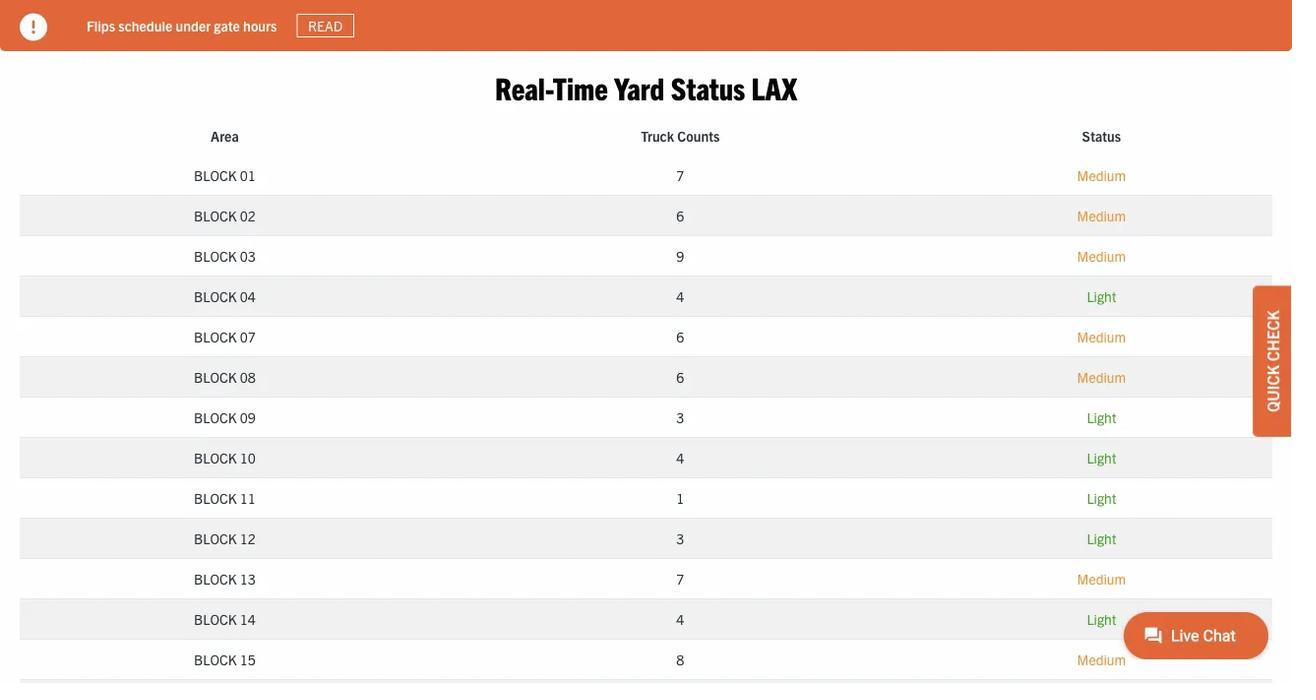 Task type: vqa. For each thing, say whether or not it's contained in the screenshot.


Task type: describe. For each thing, give the bounding box(es) containing it.
light for block 14
[[1087, 611, 1117, 628]]

lax
[[752, 68, 798, 106]]

medium for block 02
[[1078, 207, 1127, 225]]

medium for block 13
[[1078, 570, 1127, 588]]

medium for block 08
[[1078, 368, 1127, 386]]

block for block 03
[[194, 247, 237, 265]]

real-
[[495, 68, 553, 106]]

8
[[677, 651, 685, 669]]

quick check link
[[1253, 286, 1293, 437]]

gate
[[214, 16, 240, 34]]

block for block 01
[[194, 167, 237, 184]]

medium for block 01
[[1078, 167, 1127, 184]]

read link
[[297, 14, 354, 38]]

block for block 07
[[194, 328, 237, 346]]

block 11
[[194, 490, 256, 507]]

09
[[240, 409, 256, 427]]

block for block 08
[[194, 368, 237, 386]]

9
[[677, 247, 685, 265]]

yard
[[615, 68, 665, 106]]

3 for block 09
[[677, 409, 685, 427]]

7 for block 01
[[677, 167, 685, 184]]

flips schedule under gate hours
[[87, 16, 277, 34]]

1
[[677, 490, 685, 507]]

10
[[240, 449, 256, 467]]

block for block 02
[[194, 207, 237, 225]]

block 14
[[194, 611, 256, 628]]

counts
[[678, 127, 720, 145]]

4 for block 10
[[677, 449, 685, 467]]

block 07
[[194, 328, 256, 346]]

block for block 14
[[194, 611, 237, 628]]

read
[[308, 17, 343, 34]]

block for block 11
[[194, 490, 237, 507]]

schedule
[[118, 16, 173, 34]]

medium for block 03
[[1078, 247, 1127, 265]]

07
[[240, 328, 256, 346]]

block 02
[[194, 207, 256, 225]]

4 for block 14
[[677, 611, 685, 628]]

6 for block 02
[[677, 207, 685, 225]]

7 for block 13
[[677, 570, 685, 588]]

3 for block 12
[[677, 530, 685, 548]]

solid image
[[20, 13, 47, 41]]

4 for block 04
[[677, 288, 685, 305]]

truck counts
[[641, 127, 720, 145]]

block for block 04
[[194, 288, 237, 305]]

block 12
[[194, 530, 256, 548]]

light for block 10
[[1087, 449, 1117, 467]]



Task type: locate. For each thing, give the bounding box(es) containing it.
6 for block 07
[[677, 328, 685, 346]]

14
[[240, 611, 256, 628]]

block for block 15
[[194, 651, 237, 669]]

time
[[553, 68, 608, 106]]

quick check
[[1263, 310, 1283, 412]]

4 medium from the top
[[1078, 328, 1127, 346]]

4 block from the top
[[194, 288, 237, 305]]

02
[[240, 207, 256, 225]]

13 block from the top
[[194, 651, 237, 669]]

3 light from the top
[[1087, 449, 1117, 467]]

4
[[677, 288, 685, 305], [677, 449, 685, 467], [677, 611, 685, 628]]

2 light from the top
[[1087, 409, 1117, 427]]

2 7 from the top
[[677, 570, 685, 588]]

7 down truck counts
[[677, 167, 685, 184]]

03
[[240, 247, 256, 265]]

block left 14
[[194, 611, 237, 628]]

medium for block 07
[[1078, 328, 1127, 346]]

3 down the 1
[[677, 530, 685, 548]]

4 up the 1
[[677, 449, 685, 467]]

3 medium from the top
[[1078, 247, 1127, 265]]

flips
[[87, 16, 115, 34]]

block 01
[[194, 167, 256, 184]]

2 medium from the top
[[1078, 207, 1127, 225]]

13
[[240, 570, 256, 588]]

truck
[[641, 127, 674, 145]]

1 block from the top
[[194, 167, 237, 184]]

9 block from the top
[[194, 490, 237, 507]]

12 block from the top
[[194, 611, 237, 628]]

01
[[240, 167, 256, 184]]

block 03
[[194, 247, 256, 265]]

2 block from the top
[[194, 207, 237, 225]]

block left 09
[[194, 409, 237, 427]]

8 block from the top
[[194, 449, 237, 467]]

2 3 from the top
[[677, 530, 685, 548]]

block left 01
[[194, 167, 237, 184]]

7 medium from the top
[[1078, 651, 1127, 669]]

medium
[[1078, 167, 1127, 184], [1078, 207, 1127, 225], [1078, 247, 1127, 265], [1078, 328, 1127, 346], [1078, 368, 1127, 386], [1078, 570, 1127, 588], [1078, 651, 1127, 669]]

1 4 from the top
[[677, 288, 685, 305]]

11 block from the top
[[194, 570, 237, 588]]

08
[[240, 368, 256, 386]]

area
[[211, 127, 239, 145]]

1 vertical spatial status
[[1083, 127, 1122, 145]]

7 up 8
[[677, 570, 685, 588]]

2 vertical spatial 4
[[677, 611, 685, 628]]

4 up 8
[[677, 611, 685, 628]]

2 vertical spatial 6
[[677, 368, 685, 386]]

block for block 13
[[194, 570, 237, 588]]

3 block from the top
[[194, 247, 237, 265]]

5 light from the top
[[1087, 530, 1117, 548]]

block for block 12
[[194, 530, 237, 548]]

1 vertical spatial 4
[[677, 449, 685, 467]]

15
[[240, 651, 256, 669]]

block left 10
[[194, 449, 237, 467]]

1 vertical spatial 3
[[677, 530, 685, 548]]

2 4 from the top
[[677, 449, 685, 467]]

light for block 12
[[1087, 530, 1117, 548]]

1 light from the top
[[1087, 288, 1117, 305]]

0 horizontal spatial status
[[671, 68, 746, 106]]

real-time yard status lax
[[495, 68, 798, 106]]

11
[[240, 490, 256, 507]]

0 vertical spatial 7
[[677, 167, 685, 184]]

0 vertical spatial status
[[671, 68, 746, 106]]

0 vertical spatial 4
[[677, 288, 685, 305]]

0 vertical spatial 6
[[677, 207, 685, 225]]

10 block from the top
[[194, 530, 237, 548]]

6 light from the top
[[1087, 611, 1117, 628]]

2 6 from the top
[[677, 328, 685, 346]]

3
[[677, 409, 685, 427], [677, 530, 685, 548]]

3 4 from the top
[[677, 611, 685, 628]]

medium for block 15
[[1078, 651, 1127, 669]]

7
[[677, 167, 685, 184], [677, 570, 685, 588]]

04
[[240, 288, 256, 305]]

block left 15
[[194, 651, 237, 669]]

check
[[1263, 310, 1283, 361]]

block left 03
[[194, 247, 237, 265]]

1 medium from the top
[[1078, 167, 1127, 184]]

light for block 04
[[1087, 288, 1117, 305]]

6 block from the top
[[194, 368, 237, 386]]

3 6 from the top
[[677, 368, 685, 386]]

1 vertical spatial 6
[[677, 328, 685, 346]]

3 up the 1
[[677, 409, 685, 427]]

hours
[[243, 16, 277, 34]]

under
[[176, 16, 211, 34]]

block left the 13
[[194, 570, 237, 588]]

5 medium from the top
[[1078, 368, 1127, 386]]

light for block 09
[[1087, 409, 1117, 427]]

block left 12
[[194, 530, 237, 548]]

block 09
[[194, 409, 256, 427]]

block for block 09
[[194, 409, 237, 427]]

6 medium from the top
[[1078, 570, 1127, 588]]

block
[[194, 167, 237, 184], [194, 207, 237, 225], [194, 247, 237, 265], [194, 288, 237, 305], [194, 328, 237, 346], [194, 368, 237, 386], [194, 409, 237, 427], [194, 449, 237, 467], [194, 490, 237, 507], [194, 530, 237, 548], [194, 570, 237, 588], [194, 611, 237, 628], [194, 651, 237, 669]]

status
[[671, 68, 746, 106], [1083, 127, 1122, 145]]

block 10
[[194, 449, 256, 467]]

block 13
[[194, 570, 256, 588]]

light for block 11
[[1087, 490, 1117, 507]]

7 block from the top
[[194, 409, 237, 427]]

quick
[[1263, 365, 1283, 412]]

1 horizontal spatial status
[[1083, 127, 1122, 145]]

block for block 10
[[194, 449, 237, 467]]

light
[[1087, 288, 1117, 305], [1087, 409, 1117, 427], [1087, 449, 1117, 467], [1087, 490, 1117, 507], [1087, 530, 1117, 548], [1087, 611, 1117, 628]]

4 down 9
[[677, 288, 685, 305]]

12
[[240, 530, 256, 548]]

block left 07
[[194, 328, 237, 346]]

block 15
[[194, 651, 256, 669]]

block 04
[[194, 288, 256, 305]]

0 vertical spatial 3
[[677, 409, 685, 427]]

6
[[677, 207, 685, 225], [677, 328, 685, 346], [677, 368, 685, 386]]

1 7 from the top
[[677, 167, 685, 184]]

6 for block 08
[[677, 368, 685, 386]]

1 vertical spatial 7
[[677, 570, 685, 588]]

1 3 from the top
[[677, 409, 685, 427]]

5 block from the top
[[194, 328, 237, 346]]

block left "11"
[[194, 490, 237, 507]]

block left 02
[[194, 207, 237, 225]]

block left 04
[[194, 288, 237, 305]]

4 light from the top
[[1087, 490, 1117, 507]]

1 6 from the top
[[677, 207, 685, 225]]

block left 08
[[194, 368, 237, 386]]

block 08
[[194, 368, 256, 386]]



